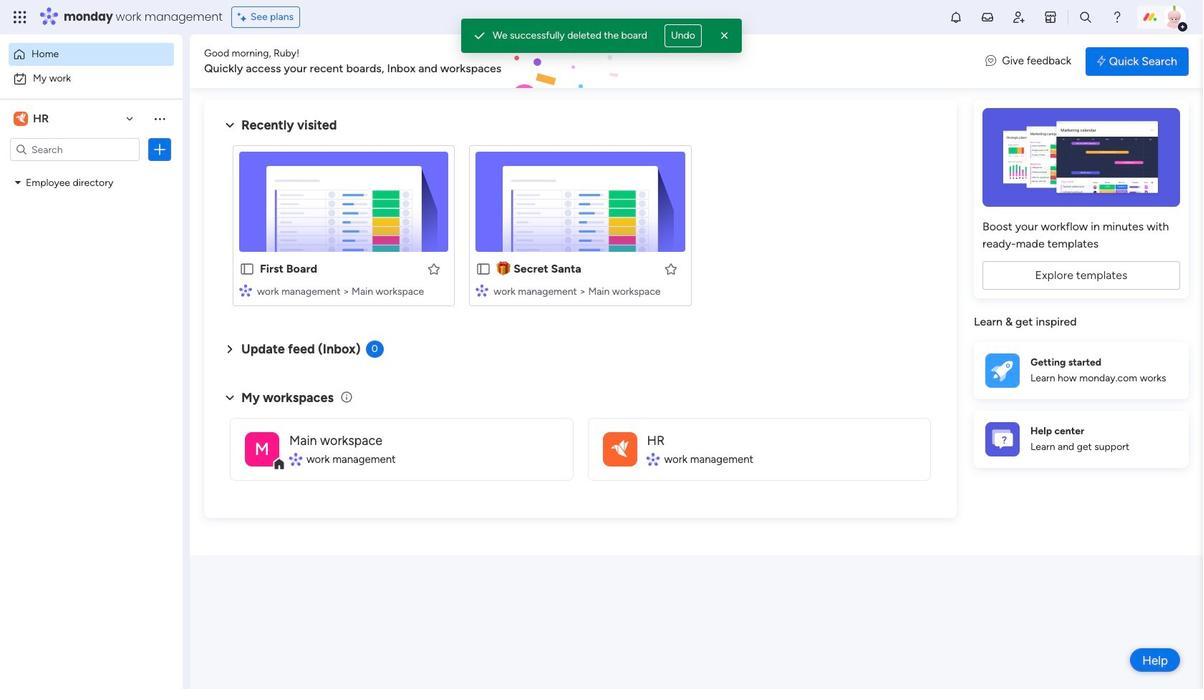 Task type: vqa. For each thing, say whether or not it's contained in the screenshot.
'Workspace Options' image
yes



Task type: describe. For each thing, give the bounding box(es) containing it.
invite members image
[[1012, 10, 1026, 24]]

search everything image
[[1078, 10, 1093, 24]]

quick search results list box
[[221, 134, 939, 324]]

help center element
[[974, 411, 1189, 468]]

add to favorites image
[[664, 262, 678, 276]]

getting started element
[[974, 342, 1189, 399]]

1 horizontal spatial workspace image
[[245, 432, 279, 467]]

2 vertical spatial option
[[0, 169, 183, 172]]

options image
[[153, 142, 167, 157]]

v2 bolt switch image
[[1097, 53, 1105, 69]]

templates image image
[[987, 108, 1176, 207]]

add to favorites image
[[427, 262, 441, 276]]

0 horizontal spatial workspace image
[[14, 111, 28, 127]]

Search in workspace field
[[30, 141, 120, 158]]

monday marketplace image
[[1043, 10, 1058, 24]]



Task type: locate. For each thing, give the bounding box(es) containing it.
0 vertical spatial option
[[9, 43, 174, 66]]

1 vertical spatial workspace image
[[245, 432, 279, 467]]

update feed image
[[980, 10, 995, 24]]

public board image
[[239, 261, 255, 277], [476, 261, 491, 277]]

0 element
[[366, 341, 384, 358]]

2 public board image from the left
[[476, 261, 491, 277]]

close image
[[717, 29, 732, 43]]

1 public board image from the left
[[239, 261, 255, 277]]

see plans image
[[238, 9, 250, 25]]

open update feed (inbox) image
[[221, 341, 238, 358]]

alert
[[461, 19, 742, 53]]

component image
[[647, 453, 659, 466]]

close my workspaces image
[[221, 389, 238, 407]]

public board image for add to favorites icon
[[239, 261, 255, 277]]

help image
[[1110, 10, 1124, 24]]

workspace options image
[[153, 112, 167, 126]]

close recently visited image
[[221, 117, 238, 134]]

v2 user feedback image
[[985, 53, 996, 69]]

workspace image
[[14, 111, 28, 127], [245, 432, 279, 467]]

notifications image
[[949, 10, 963, 24]]

select product image
[[13, 10, 27, 24]]

option
[[9, 43, 174, 66], [9, 67, 174, 90], [0, 169, 183, 172]]

list box
[[0, 167, 183, 388]]

public board image for add to favorites image
[[476, 261, 491, 277]]

caret down image
[[15, 177, 21, 187]]

0 horizontal spatial public board image
[[239, 261, 255, 277]]

1 vertical spatial option
[[9, 67, 174, 90]]

0 vertical spatial workspace image
[[14, 111, 28, 127]]

workspace image
[[16, 111, 26, 127], [603, 432, 637, 467], [611, 436, 628, 462]]

workspace selection element
[[14, 110, 51, 127]]

1 horizontal spatial public board image
[[476, 261, 491, 277]]

ruby anderson image
[[1163, 6, 1186, 29]]



